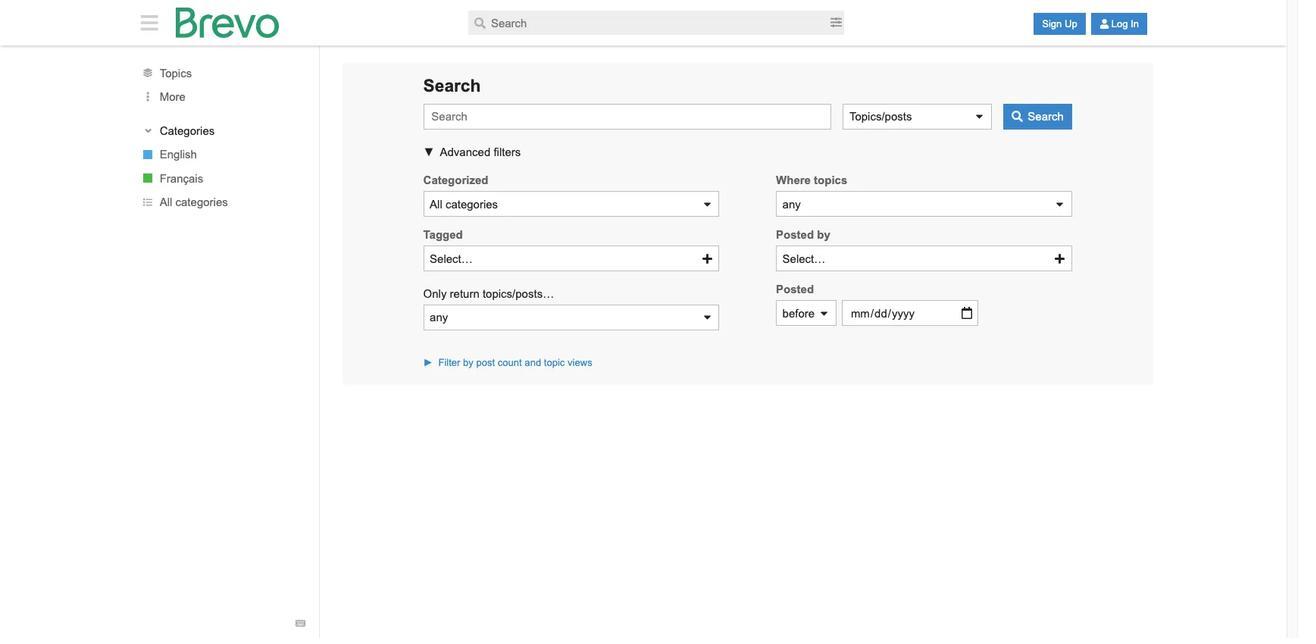 Task type: locate. For each thing, give the bounding box(es) containing it.
any for where
[[783, 198, 801, 211]]

more button
[[126, 85, 319, 109]]

any down where
[[783, 198, 801, 211]]

search
[[423, 75, 481, 95], [1028, 110, 1064, 123]]

select… down posted by
[[783, 252, 826, 265]]

where
[[776, 174, 811, 187]]

filters
[[494, 145, 521, 158]]

any
[[783, 198, 801, 211], [430, 311, 448, 324]]

topics
[[814, 174, 848, 187]]

enter search keyword text field
[[423, 104, 832, 130]]

posted
[[776, 228, 814, 241], [776, 283, 814, 296]]

posted by
[[776, 228, 831, 241]]

all categories down categorized
[[430, 198, 498, 211]]

none search field containing search
[[342, 63, 1153, 384]]

list image
[[144, 198, 153, 207]]

any down only
[[430, 311, 448, 324]]

1 horizontal spatial categories
[[446, 198, 498, 211]]

search main content
[[126, 46, 1161, 638]]

search image
[[475, 17, 486, 28], [1012, 111, 1023, 122]]

1 horizontal spatial search
[[1028, 110, 1064, 123]]

2 select… from the left
[[783, 252, 826, 265]]

categories inside search field
[[446, 198, 498, 211]]

None search field
[[342, 63, 1153, 384]]

1 vertical spatial by
[[463, 357, 474, 369]]

topics/posts…
[[483, 287, 554, 300]]

1 select… from the left
[[430, 252, 473, 265]]

up
[[1065, 18, 1078, 30]]

2 posted from the top
[[776, 283, 814, 296]]

user image
[[1100, 19, 1110, 29]]

1 horizontal spatial all
[[430, 198, 443, 211]]

by
[[817, 228, 831, 241], [463, 357, 474, 369]]

where topics
[[776, 174, 848, 187]]

posted for posted
[[776, 283, 814, 296]]

0 horizontal spatial categories
[[176, 196, 228, 209]]

Search text field
[[468, 11, 829, 35]]

1 horizontal spatial any
[[783, 198, 801, 211]]

0 vertical spatial by
[[817, 228, 831, 241]]

count
[[498, 357, 522, 369]]

posted down where
[[776, 228, 814, 241]]

français link
[[126, 166, 319, 190]]

categories button
[[140, 123, 305, 138]]

search inside button
[[1028, 110, 1064, 123]]

posted up before
[[776, 283, 814, 296]]

1 vertical spatial search
[[1028, 110, 1064, 123]]

0 horizontal spatial by
[[463, 357, 474, 369]]

log in button
[[1091, 13, 1148, 35]]

0 vertical spatial any
[[783, 198, 801, 211]]

date date field
[[842, 301, 979, 326]]

filter
[[438, 357, 460, 369]]

all categories
[[160, 196, 228, 209], [430, 198, 498, 211]]

0 vertical spatial posted
[[776, 228, 814, 241]]

by down topics
[[817, 228, 831, 241]]

all right list image
[[160, 196, 172, 209]]

by left post
[[463, 357, 474, 369]]

log
[[1112, 18, 1128, 30]]

all categories down the français
[[160, 196, 228, 209]]

by for posted
[[817, 228, 831, 241]]

1 horizontal spatial by
[[817, 228, 831, 241]]

0 horizontal spatial any
[[430, 311, 448, 324]]

region inside search main content
[[342, 384, 1153, 407]]

0 horizontal spatial select…
[[430, 252, 473, 265]]

region
[[342, 384, 1153, 407]]

1 horizontal spatial search image
[[1012, 111, 1023, 122]]

post
[[476, 357, 495, 369]]

advanced filters
[[440, 145, 521, 158]]

all inside all categories link
[[160, 196, 172, 209]]

0 horizontal spatial search
[[423, 75, 481, 95]]

brevo community image
[[176, 8, 279, 38]]

1 horizontal spatial select…
[[783, 252, 826, 265]]

before
[[783, 307, 815, 320]]

select… down tagged
[[430, 252, 473, 265]]

1 posted from the top
[[776, 228, 814, 241]]

select…
[[430, 252, 473, 265], [783, 252, 826, 265]]

all down categorized
[[430, 198, 443, 211]]

0 horizontal spatial all
[[160, 196, 172, 209]]

categories down categorized
[[446, 198, 498, 211]]

topics
[[160, 66, 192, 79]]

posted for posted by
[[776, 228, 814, 241]]

categories
[[176, 196, 228, 209], [446, 198, 498, 211]]

0 vertical spatial search
[[423, 75, 481, 95]]

only return topics/posts…
[[423, 287, 554, 300]]

1 vertical spatial posted
[[776, 283, 814, 296]]

all
[[160, 196, 172, 209], [430, 198, 443, 211]]

select… for tagged
[[430, 252, 473, 265]]

categories down the français
[[176, 196, 228, 209]]

0 vertical spatial search image
[[475, 17, 486, 28]]

1 vertical spatial search image
[[1012, 111, 1023, 122]]

1 vertical spatial any
[[430, 311, 448, 324]]



Task type: vqa. For each thing, say whether or not it's contained in the screenshot.


Task type: describe. For each thing, give the bounding box(es) containing it.
in
[[1131, 18, 1139, 30]]

categories
[[160, 124, 215, 137]]

advanced
[[440, 145, 491, 158]]

return
[[450, 287, 480, 300]]

sign up button
[[1034, 13, 1086, 35]]

and
[[525, 357, 541, 369]]

views
[[568, 357, 593, 369]]

categorized
[[423, 174, 489, 187]]

keyboard shortcuts image
[[295, 619, 305, 629]]

none search field inside search main content
[[342, 63, 1153, 384]]

only
[[423, 287, 447, 300]]

sign
[[1043, 18, 1062, 30]]

english
[[160, 148, 197, 161]]

english link
[[126, 142, 319, 166]]

by for filter
[[463, 357, 474, 369]]

hide sidebar image
[[136, 13, 162, 33]]

topics/posts
[[850, 110, 912, 123]]

angle down image
[[143, 126, 153, 135]]

select… for posted by
[[783, 252, 826, 265]]

1 horizontal spatial all categories
[[430, 198, 498, 211]]

topics link
[[126, 61, 319, 85]]

filter by post count and topic views
[[438, 357, 593, 369]]

français
[[160, 172, 203, 185]]

any for only
[[430, 311, 448, 324]]

sign up
[[1043, 18, 1078, 30]]

search button
[[1004, 104, 1072, 130]]

0 horizontal spatial all categories
[[160, 196, 228, 209]]

open advanced search image
[[831, 17, 842, 28]]

all inside search field
[[430, 198, 443, 211]]

more
[[160, 90, 186, 103]]

all categories link
[[126, 190, 319, 214]]

layer group image
[[144, 68, 153, 77]]

tagged
[[423, 228, 463, 241]]

ellipsis v image
[[140, 92, 156, 102]]

0 horizontal spatial search image
[[475, 17, 486, 28]]

topic
[[544, 357, 565, 369]]

search image inside button
[[1012, 111, 1023, 122]]

log in
[[1112, 18, 1139, 30]]



